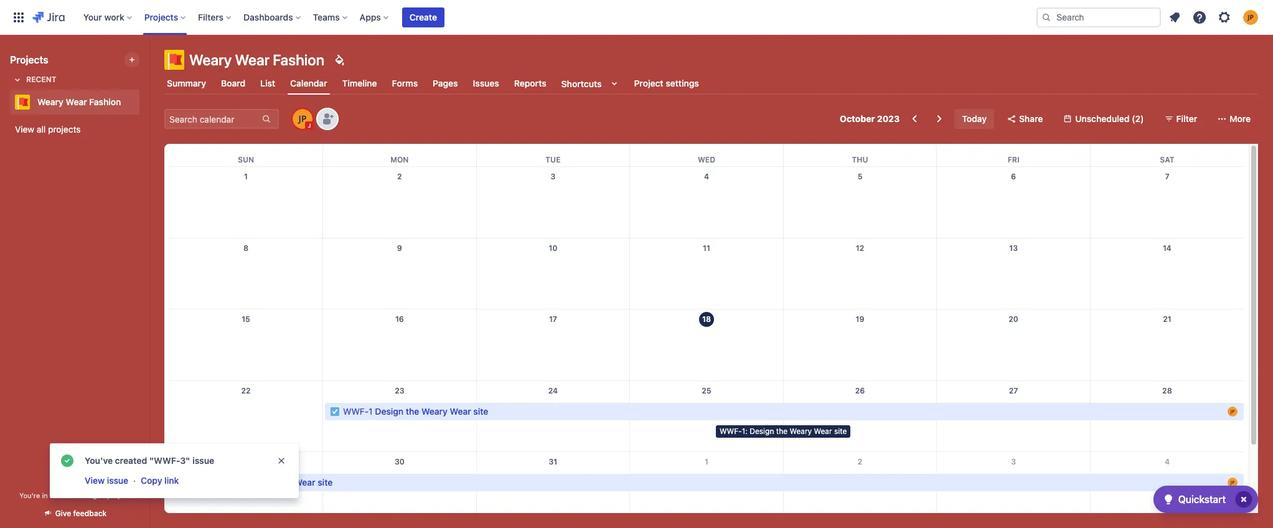 Task type: vqa. For each thing, say whether or not it's contained in the screenshot.
"list" corresponding to Appswitcher Icon
no



Task type: describe. For each thing, give the bounding box(es) containing it.
today button
[[955, 109, 995, 129]]

quickstart button
[[1154, 486, 1259, 513]]

help image
[[1193, 10, 1208, 25]]

view for view issue
[[85, 475, 105, 486]]

13 link
[[1004, 239, 1024, 258]]

set background color image
[[332, 52, 347, 67]]

settings image
[[1218, 10, 1233, 25]]

wed
[[698, 155, 716, 164]]

more
[[1230, 113, 1251, 124]]

shortcuts button
[[559, 72, 624, 95]]

dismiss image
[[277, 456, 286, 466]]

"wwf-
[[149, 455, 180, 466]]

projects inside projects 'dropdown button'
[[144, 12, 178, 22]]

7
[[1166, 172, 1170, 181]]

shortcuts
[[562, 78, 602, 89]]

19 link
[[850, 310, 870, 330]]

list link
[[258, 72, 278, 95]]

summary link
[[164, 72, 209, 95]]

23
[[395, 386, 405, 395]]

12 link
[[850, 239, 870, 258]]

timeline
[[342, 78, 377, 88]]

next month image
[[933, 111, 947, 126]]

you've created "wwf-3" issue
[[85, 455, 214, 466]]

you're
[[19, 491, 40, 500]]

26
[[856, 386, 865, 395]]

appswitcher icon image
[[11, 10, 26, 25]]

22
[[241, 386, 251, 395]]

create button
[[402, 7, 445, 27]]

(2)
[[1132, 113, 1144, 124]]

17
[[549, 315, 557, 324]]

tue link
[[543, 144, 563, 166]]

0 vertical spatial issue
[[193, 455, 214, 466]]

team-
[[56, 491, 75, 500]]

7 link
[[1158, 167, 1178, 187]]

8
[[244, 244, 249, 253]]

sun link
[[235, 144, 257, 166]]

10
[[549, 244, 558, 253]]

unscheduled (2) button
[[1056, 109, 1152, 129]]

check image
[[1161, 492, 1176, 507]]

collapse recent projects image
[[10, 72, 25, 87]]

3"
[[180, 455, 190, 466]]

your
[[83, 12, 102, 22]]

summary
[[167, 78, 206, 88]]

site inside tooltip
[[835, 427, 847, 436]]

copy
[[141, 475, 162, 486]]

search image
[[1042, 12, 1052, 22]]

0 vertical spatial 2
[[397, 172, 402, 181]]

Search calendar text field
[[166, 110, 260, 128]]

4 for rightmost 4 link
[[1165, 457, 1170, 467]]

the inside tooltip
[[777, 427, 788, 436]]

list
[[260, 78, 275, 88]]

project settings link
[[632, 72, 702, 95]]

5 row from the top
[[169, 381, 1244, 452]]

0 horizontal spatial wwf-1 design the weary wear site
[[187, 477, 333, 488]]

1 vertical spatial 3 link
[[1004, 452, 1024, 472]]

projects
[[48, 124, 81, 135]]

25 link
[[697, 381, 717, 401]]

14
[[1163, 244, 1172, 253]]

27 link
[[1004, 381, 1024, 401]]

11 link
[[697, 239, 717, 258]]

20 link
[[1004, 310, 1024, 330]]

wear inside tooltip
[[814, 427, 832, 436]]

8 link
[[236, 239, 256, 258]]

row containing 15
[[169, 310, 1244, 381]]

view all projects link
[[10, 118, 140, 141]]

11
[[703, 244, 711, 253]]

27
[[1009, 386, 1019, 395]]

share button
[[1000, 109, 1051, 129]]

copy link button
[[140, 473, 180, 488]]

projects button
[[141, 7, 191, 27]]

10 link
[[543, 239, 563, 258]]

banner containing your work
[[0, 0, 1274, 35]]

thu
[[852, 155, 869, 164]]

sat
[[1160, 155, 1175, 164]]

today
[[962, 113, 987, 124]]

a
[[50, 491, 54, 500]]

unscheduled (2)
[[1076, 113, 1144, 124]]

22 link
[[236, 381, 256, 401]]

you're in a team-managed project
[[19, 491, 130, 500]]

0 vertical spatial 4 link
[[697, 167, 717, 187]]

0 vertical spatial site
[[474, 406, 489, 417]]

0 vertical spatial 3 link
[[543, 167, 563, 187]]

31
[[549, 457, 558, 467]]

Search field
[[1037, 7, 1162, 27]]

apps
[[360, 12, 381, 22]]

link
[[164, 475, 179, 486]]

0 vertical spatial wwf-
[[343, 406, 369, 417]]

filters button
[[194, 7, 236, 27]]

add people image
[[320, 111, 335, 126]]

6
[[1012, 172, 1016, 181]]

october
[[840, 113, 875, 124]]

wwf- inside wwf-1: design the weary wear site tooltip
[[720, 427, 742, 436]]

filter button
[[1157, 109, 1205, 129]]

grid containing wwf-1
[[169, 144, 1244, 528]]

sun
[[238, 155, 254, 164]]

give
[[55, 509, 71, 518]]



Task type: locate. For each thing, give the bounding box(es) containing it.
sidebar navigation image
[[136, 50, 163, 75]]

view left all
[[15, 124, 34, 135]]

tab list containing calendar
[[157, 72, 1266, 95]]

5
[[858, 172, 863, 181]]

0 horizontal spatial weary wear fashion
[[37, 97, 121, 107]]

fashion up calendar
[[273, 51, 325, 69]]

3 for '3' link to the top
[[551, 172, 556, 181]]

28 link
[[1158, 381, 1178, 401]]

design right link
[[219, 477, 248, 488]]

dashboards button
[[240, 7, 306, 27]]

view for view all projects
[[15, 124, 34, 135]]

1 vertical spatial 3
[[1012, 457, 1016, 467]]

0 vertical spatial wwf-1 design the weary wear site
[[343, 406, 489, 417]]

mon link
[[388, 144, 411, 166]]

16 link
[[390, 310, 410, 330]]

the
[[406, 406, 419, 417], [777, 427, 788, 436], [250, 477, 264, 488]]

1 horizontal spatial projects
[[144, 12, 178, 22]]

2 vertical spatial design
[[219, 477, 248, 488]]

reports link
[[512, 72, 549, 95]]

0 horizontal spatial the
[[250, 477, 264, 488]]

0 horizontal spatial projects
[[10, 54, 48, 65]]

sat link
[[1158, 144, 1178, 166]]

1 horizontal spatial design
[[375, 406, 404, 417]]

1 row from the top
[[169, 144, 1244, 167]]

give feedback
[[55, 509, 107, 518]]

2023
[[877, 113, 900, 124]]

1 vertical spatial weary wear fashion
[[37, 97, 121, 107]]

24
[[548, 386, 558, 395]]

30 link
[[390, 452, 410, 472]]

grid
[[169, 144, 1244, 528]]

unscheduled image
[[1063, 114, 1073, 124]]

0 vertical spatial the
[[406, 406, 419, 417]]

1 vertical spatial view
[[85, 475, 105, 486]]

row
[[169, 144, 1244, 167], [169, 167, 1244, 238], [169, 238, 1244, 310], [169, 310, 1244, 381], [169, 381, 1244, 452], [169, 452, 1244, 523]]

previous month image
[[908, 111, 923, 126]]

pages link
[[430, 72, 461, 95]]

primary element
[[7, 0, 1037, 35]]

2 horizontal spatial site
[[835, 427, 847, 436]]

fri link
[[1006, 144, 1022, 166]]

0 horizontal spatial 3 link
[[543, 167, 563, 187]]

1 horizontal spatial issue
[[193, 455, 214, 466]]

0 horizontal spatial site
[[318, 477, 333, 488]]

4 row from the top
[[169, 310, 1244, 381]]

give feedback button
[[35, 503, 114, 524]]

0 vertical spatial 3
[[551, 172, 556, 181]]

pages
[[433, 78, 458, 88]]

design down 23 link
[[375, 406, 404, 417]]

wwf-
[[343, 406, 369, 417], [720, 427, 742, 436], [187, 477, 213, 488]]

thu link
[[850, 144, 871, 166]]

wed link
[[696, 144, 718, 166]]

2 row from the top
[[169, 167, 1244, 238]]

weary inside tooltip
[[790, 427, 812, 436]]

15 link
[[236, 310, 256, 330]]

view issue
[[85, 475, 128, 486]]

1 vertical spatial wwf-
[[720, 427, 742, 436]]

view all projects
[[15, 124, 81, 135]]

31 link
[[543, 452, 563, 472]]

wwf-1 design the weary wear site down the dismiss icon
[[187, 477, 333, 488]]

0 horizontal spatial wwf-
[[187, 477, 213, 488]]

weary wear fashion link
[[10, 90, 135, 115]]

work
[[104, 12, 124, 22]]

issues
[[473, 78, 499, 88]]

0 horizontal spatial 4
[[704, 172, 709, 181]]

row containing sun
[[169, 144, 1244, 167]]

more button
[[1210, 109, 1259, 129]]

your work button
[[80, 7, 137, 27]]

4 link up check icon
[[1158, 452, 1178, 472]]

1 vertical spatial the
[[777, 427, 788, 436]]

1 horizontal spatial 4
[[1165, 457, 1170, 467]]

30
[[395, 457, 405, 467]]

0 horizontal spatial 2 link
[[390, 167, 410, 187]]

0 vertical spatial design
[[375, 406, 404, 417]]

0 vertical spatial 1 link
[[236, 167, 256, 187]]

4 for top 4 link
[[704, 172, 709, 181]]

1:
[[742, 427, 748, 436]]

1 horizontal spatial 3 link
[[1004, 452, 1024, 472]]

forms link
[[390, 72, 421, 95]]

2 horizontal spatial the
[[777, 427, 788, 436]]

1 link
[[236, 167, 256, 187], [697, 452, 717, 472]]

issue inside view issue link
[[107, 475, 128, 486]]

forms
[[392, 78, 418, 88]]

3 for bottommost '3' link
[[1012, 457, 1016, 467]]

design right '1:'
[[750, 427, 774, 436]]

1 horizontal spatial the
[[406, 406, 419, 417]]

banner
[[0, 0, 1274, 35]]

0 horizontal spatial 2
[[397, 172, 402, 181]]

1 vertical spatial 2 link
[[850, 452, 870, 472]]

fashion
[[273, 51, 325, 69], [89, 97, 121, 107]]

1 horizontal spatial view
[[85, 475, 105, 486]]

1 horizontal spatial 4 link
[[1158, 452, 1178, 472]]

notifications image
[[1168, 10, 1183, 25]]

3 row from the top
[[169, 238, 1244, 310]]

wwf-1 design the weary wear site down 23 link
[[343, 406, 489, 417]]

4 down wed
[[704, 172, 709, 181]]

2 vertical spatial the
[[250, 477, 264, 488]]

issues link
[[471, 72, 502, 95]]

quickstart
[[1179, 494, 1226, 505]]

4 up check icon
[[1165, 457, 1170, 467]]

wwf-1: design the weary wear site
[[720, 427, 847, 436]]

issue up the project on the bottom left
[[107, 475, 128, 486]]

17 link
[[543, 310, 563, 330]]

0 horizontal spatial 3
[[551, 172, 556, 181]]

row containing 8
[[169, 238, 1244, 310]]

row containing 1
[[169, 167, 1244, 238]]

wwf-1: design the weary wear site tooltip
[[716, 425, 851, 438]]

2 vertical spatial wwf-
[[187, 477, 213, 488]]

20
[[1009, 315, 1019, 324]]

15
[[242, 315, 250, 324]]

your profile and settings image
[[1244, 10, 1259, 25]]

23 link
[[390, 381, 410, 401]]

fri
[[1008, 155, 1020, 164]]

add to starred image
[[136, 95, 151, 110]]

1 horizontal spatial wwf-1 design the weary wear site
[[343, 406, 489, 417]]

0 vertical spatial fashion
[[273, 51, 325, 69]]

0 horizontal spatial issue
[[107, 475, 128, 486]]

1 horizontal spatial 2
[[858, 457, 863, 467]]

19
[[856, 315, 865, 324]]

view issue link
[[83, 473, 130, 488]]

issue right 3" at the bottom of page
[[193, 455, 214, 466]]

5 link
[[850, 167, 870, 187]]

12
[[856, 244, 865, 253]]

1 vertical spatial fashion
[[89, 97, 121, 107]]

success image
[[60, 453, 75, 468]]

teams button
[[309, 7, 352, 27]]

fashion left add to starred icon
[[89, 97, 121, 107]]

create project image
[[127, 55, 137, 65]]

21
[[1164, 315, 1172, 324]]

view up managed
[[85, 475, 105, 486]]

weary wear fashion up list
[[189, 51, 325, 69]]

0 horizontal spatial 4 link
[[697, 167, 717, 187]]

6 row from the top
[[169, 452, 1244, 523]]

1 horizontal spatial fashion
[[273, 51, 325, 69]]

0 horizontal spatial 1 link
[[236, 167, 256, 187]]

1 vertical spatial 1 link
[[697, 452, 717, 472]]

2 horizontal spatial design
[[750, 427, 774, 436]]

0 vertical spatial weary wear fashion
[[189, 51, 325, 69]]

project settings
[[634, 78, 699, 88]]

1 horizontal spatial 3
[[1012, 457, 1016, 467]]

0 horizontal spatial design
[[219, 477, 248, 488]]

weary
[[189, 51, 232, 69], [37, 97, 63, 107], [422, 406, 448, 417], [790, 427, 812, 436], [266, 477, 292, 488]]

feedback
[[73, 509, 107, 518]]

1 vertical spatial issue
[[107, 475, 128, 486]]

view
[[15, 124, 34, 135], [85, 475, 105, 486]]

project
[[634, 78, 664, 88]]

projects
[[144, 12, 178, 22], [10, 54, 48, 65]]

9
[[397, 244, 402, 253]]

projects up recent
[[10, 54, 48, 65]]

in
[[42, 491, 48, 500]]

18
[[703, 315, 711, 324]]

1 horizontal spatial weary wear fashion
[[189, 51, 325, 69]]

1 vertical spatial site
[[835, 427, 847, 436]]

16
[[395, 315, 404, 324]]

board link
[[219, 72, 248, 95]]

0 horizontal spatial view
[[15, 124, 34, 135]]

1 vertical spatial 2
[[858, 457, 863, 467]]

1 horizontal spatial wwf-
[[343, 406, 369, 417]]

2 horizontal spatial wwf-
[[720, 427, 742, 436]]

0 vertical spatial 4
[[704, 172, 709, 181]]

14 link
[[1158, 239, 1178, 258]]

copy link
[[141, 475, 179, 486]]

projects right "work" on the left top of the page
[[144, 12, 178, 22]]

0 vertical spatial projects
[[144, 12, 178, 22]]

1 vertical spatial design
[[750, 427, 774, 436]]

settings
[[666, 78, 699, 88]]

design inside tooltip
[[750, 427, 774, 436]]

james peterson image
[[293, 109, 313, 129]]

28
[[1163, 386, 1173, 395]]

weary wear fashion up view all projects link
[[37, 97, 121, 107]]

18 link
[[697, 310, 717, 330]]

6 link
[[1004, 167, 1024, 187]]

1 horizontal spatial 1 link
[[697, 452, 717, 472]]

2 vertical spatial site
[[318, 477, 333, 488]]

13
[[1010, 244, 1018, 253]]

0 vertical spatial 2 link
[[390, 167, 410, 187]]

0 vertical spatial view
[[15, 124, 34, 135]]

jira image
[[32, 10, 65, 25], [32, 10, 65, 25]]

apps button
[[356, 7, 394, 27]]

weary wear fashion inside weary wear fashion link
[[37, 97, 121, 107]]

share
[[1020, 113, 1043, 124]]

dismiss quickstart image
[[1234, 490, 1254, 509]]

0 horizontal spatial fashion
[[89, 97, 121, 107]]

1 vertical spatial projects
[[10, 54, 48, 65]]

tab list
[[157, 72, 1266, 95]]

dashboards
[[244, 12, 293, 22]]

managed
[[75, 491, 105, 500]]

created
[[115, 455, 147, 466]]

1 horizontal spatial site
[[474, 406, 489, 417]]

1 vertical spatial 4
[[1165, 457, 1170, 467]]

4 link down wed
[[697, 167, 717, 187]]

3
[[551, 172, 556, 181], [1012, 457, 1016, 467]]

filters
[[198, 12, 224, 22]]

issue
[[193, 455, 214, 466], [107, 475, 128, 486]]

1 vertical spatial 4 link
[[1158, 452, 1178, 472]]

1 vertical spatial wwf-1 design the weary wear site
[[187, 477, 333, 488]]

21 link
[[1158, 310, 1178, 330]]

1 horizontal spatial 2 link
[[850, 452, 870, 472]]



